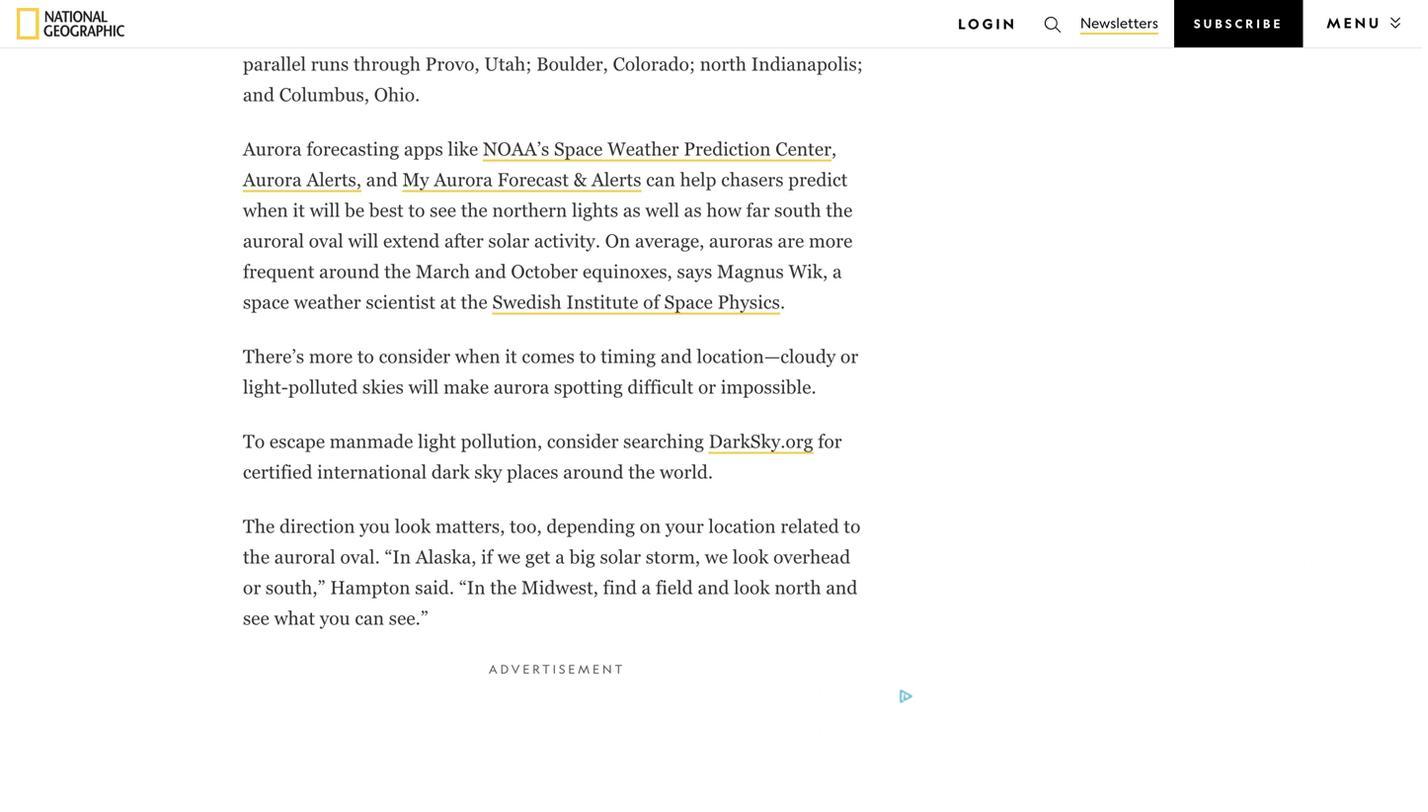 Task type: vqa. For each thing, say whether or not it's contained in the screenshot.
well
yes



Task type: describe. For each thing, give the bounding box(es) containing it.
searching
[[623, 431, 704, 452]]

alerts
[[592, 169, 642, 190]]

consider inside "there's more to consider when it comes to timing and location—cloudy or light-polluted skies will make aurora spotting difficult or impossible."
[[379, 346, 451, 367]]

the down 'if'
[[490, 577, 517, 598]]

and inside "there's more to consider when it comes to timing and location—cloudy or light-polluted skies will make aurora spotting difficult or impossible."
[[661, 346, 692, 367]]

the right at
[[461, 291, 488, 313]]

spotting
[[554, 376, 623, 398]]

,
[[832, 138, 837, 160]]

0 vertical spatial you
[[360, 516, 390, 537]]

field
[[656, 577, 693, 598]]

to inside can help chasers predict when it will be best to see the northern lights as well as how far south the auroral oval will extend after solar activity. on average, auroras are more frequent around the march and october equinoxes, says magnus wik, a space weather scientist at the
[[408, 200, 425, 221]]

and inside can help chasers predict when it will be best to see the northern lights as well as how far south the auroral oval will extend after solar activity. on average, auroras are more frequent around the march and october equinoxes, says magnus wik, a space weather scientist at the
[[475, 261, 506, 282]]

aurora down like
[[434, 169, 493, 190]]

aurora
[[494, 376, 550, 398]]

1 horizontal spatial will
[[348, 230, 379, 251]]

swedish
[[492, 291, 562, 313]]

see inside can help chasers predict when it will be best to see the northern lights as well as how far south the auroral oval will extend after solar activity. on average, auroras are more frequent around the march and october equinoxes, says magnus wik, a space weather scientist at the
[[430, 200, 456, 221]]

average,
[[635, 230, 705, 251]]

auroral inside can help chasers predict when it will be best to see the northern lights as well as how far south the auroral oval will extend after solar activity. on average, auroras are more frequent around the march and october equinoxes, says magnus wik, a space weather scientist at the
[[243, 230, 304, 251]]

prediction
[[684, 138, 771, 160]]

depending
[[547, 516, 635, 537]]

apps
[[404, 138, 443, 160]]

space inside "aurora forecasting apps like noaa's space weather prediction center , aurora alerts, and my aurora forecast & alerts"
[[554, 138, 603, 160]]

to escape manmade light pollution, consider searching darksky.org
[[243, 431, 813, 452]]

aurora forecasting apps like noaa's space weather prediction center , aurora alerts, and my aurora forecast & alerts
[[243, 138, 837, 190]]

location—cloudy
[[697, 346, 836, 367]]

it for comes
[[505, 346, 517, 367]]

north
[[775, 577, 822, 598]]

activity.
[[534, 230, 601, 251]]

the up scientist
[[384, 261, 411, 282]]

skies
[[363, 376, 404, 398]]

0 vertical spatial look
[[395, 516, 431, 537]]

overhead
[[773, 546, 851, 568]]

my aurora forecast & alerts link
[[402, 169, 642, 192]]

polluted
[[288, 376, 358, 398]]

darksky.org
[[709, 431, 813, 452]]

oval.
[[340, 546, 380, 568]]

institute
[[566, 291, 639, 313]]

2 we from the left
[[705, 546, 728, 568]]

there's more to consider when it comes to timing and location—cloudy or light-polluted skies will make aurora spotting difficult or impossible.
[[243, 346, 859, 398]]

matters,
[[436, 516, 505, 537]]

see inside 'the direction you look matters, too, depending on your location related to the auroral oval. "in alaska, if we get a big solar storm, we look overhead or south," hampton said. "in the midwest, find a field and look north and see what you can see."'
[[243, 608, 270, 629]]

2 horizontal spatial or
[[841, 346, 859, 367]]

swedish institute of space physics link
[[492, 291, 780, 315]]

the down predict
[[826, 200, 853, 221]]

1 we from the left
[[498, 546, 521, 568]]

login
[[958, 15, 1017, 33]]

alerts,
[[307, 169, 362, 190]]

direction
[[280, 516, 355, 537]]

more inside "there's more to consider when it comes to timing and location—cloudy or light-polluted skies will make aurora spotting difficult or impossible."
[[309, 346, 353, 367]]

south,"
[[266, 577, 325, 598]]

equinoxes,
[[583, 261, 673, 282]]

help
[[680, 169, 717, 190]]

oval
[[309, 230, 344, 251]]

login button
[[950, 8, 1025, 40]]

&
[[574, 169, 587, 190]]

on
[[605, 230, 631, 251]]

weather
[[608, 138, 679, 160]]

solar inside 'the direction you look matters, too, depending on your location related to the auroral oval. "in alaska, if we get a big solar storm, we look overhead or south," hampton said. "in the midwest, find a field and look north and see what you can see."'
[[600, 546, 641, 568]]

march
[[416, 261, 470, 282]]

make
[[444, 376, 489, 398]]

menu
[[1327, 14, 1382, 32]]

0 vertical spatial "in
[[385, 546, 411, 568]]

1 vertical spatial space
[[664, 291, 713, 313]]

the inside for certified international dark sky places around the world.
[[628, 461, 655, 483]]

south
[[775, 200, 821, 221]]

places
[[507, 461, 559, 483]]

can inside can help chasers predict when it will be best to see the northern lights as well as how far south the auroral oval will extend after solar activity. on average, auroras are more frequent around the march and october equinoxes, says magnus wik, a space weather scientist at the
[[646, 169, 676, 190]]

storm,
[[646, 546, 700, 568]]

to up spotting
[[579, 346, 596, 367]]

and right field
[[698, 577, 729, 598]]

predict
[[788, 169, 848, 190]]

around inside can help chasers predict when it will be best to see the northern lights as well as how far south the auroral oval will extend after solar activity. on average, auroras are more frequent around the march and october equinoxes, says magnus wik, a space weather scientist at the
[[319, 261, 380, 282]]

on
[[640, 516, 661, 537]]

1 horizontal spatial or
[[698, 376, 716, 398]]

be
[[345, 200, 365, 221]]

light-
[[243, 376, 288, 398]]

pollution,
[[461, 431, 542, 452]]

menu button
[[1319, 7, 1406, 39]]

said.
[[415, 577, 455, 598]]

timing
[[601, 346, 656, 367]]

far
[[746, 200, 770, 221]]

subscribe
[[1194, 16, 1283, 31]]

midwest,
[[522, 577, 599, 598]]

what
[[274, 608, 315, 629]]

when for comes
[[455, 346, 500, 367]]

around inside for certified international dark sky places around the world.
[[563, 461, 624, 483]]

1 vertical spatial a
[[555, 546, 565, 568]]

lights
[[572, 200, 619, 221]]

it for will
[[293, 200, 305, 221]]

can inside 'the direction you look matters, too, depending on your location related to the auroral oval. "in alaska, if we get a big solar storm, we look overhead or south," hampton said. "in the midwest, find a field and look north and see what you can see."'
[[355, 608, 384, 629]]

related
[[781, 516, 839, 537]]

to inside 'the direction you look matters, too, depending on your location related to the auroral oval. "in alaska, if we get a big solar storm, we look overhead or south," hampton said. "in the midwest, find a field and look north and see what you can see."'
[[844, 516, 861, 537]]

how
[[707, 200, 742, 221]]

1 as from the left
[[623, 200, 641, 221]]

see."
[[389, 608, 428, 629]]

international
[[317, 461, 427, 483]]

frequent
[[243, 261, 315, 282]]

more inside can help chasers predict when it will be best to see the northern lights as well as how far south the auroral oval will extend after solar activity. on average, auroras are more frequent around the march and october equinoxes, says magnus wik, a space weather scientist at the
[[809, 230, 853, 251]]

get
[[525, 546, 551, 568]]

alaska,
[[416, 546, 477, 568]]

to up 'skies'
[[357, 346, 374, 367]]

northern
[[492, 200, 567, 221]]

find
[[603, 577, 637, 598]]

and down overhead
[[826, 577, 858, 598]]

darksky.org link
[[709, 431, 813, 454]]

best
[[369, 200, 404, 221]]

scientist
[[366, 291, 436, 313]]

escape
[[270, 431, 325, 452]]

there's
[[243, 346, 304, 367]]



Task type: locate. For each thing, give the bounding box(es) containing it.
of
[[643, 291, 660, 313]]

we down location
[[705, 546, 728, 568]]

0 vertical spatial around
[[319, 261, 380, 282]]

2 vertical spatial or
[[243, 577, 261, 598]]

1 vertical spatial you
[[320, 608, 350, 629]]

newsletters link
[[1081, 13, 1159, 35]]

extend
[[383, 230, 440, 251]]

1 vertical spatial when
[[455, 346, 500, 367]]

world.
[[660, 461, 713, 483]]

1 horizontal spatial you
[[360, 516, 390, 537]]

"in
[[385, 546, 411, 568], [459, 577, 486, 598]]

around up weather
[[319, 261, 380, 282]]

weather
[[294, 291, 361, 313]]

more up 'wik,'
[[809, 230, 853, 251]]

as left well
[[623, 200, 641, 221]]

when down aurora alerts, link
[[243, 200, 288, 221]]

it down aurora alerts, link
[[293, 200, 305, 221]]

aurora up aurora alerts, link
[[243, 138, 302, 160]]

see
[[430, 200, 456, 221], [243, 608, 270, 629]]

for certified international dark sky places around the world.
[[243, 431, 842, 483]]

the down the
[[243, 546, 270, 568]]

2 horizontal spatial a
[[833, 261, 842, 282]]

when up make
[[455, 346, 500, 367]]

1 vertical spatial or
[[698, 376, 716, 398]]

impossible.
[[721, 376, 817, 398]]

auroral up south," on the left bottom
[[274, 546, 336, 568]]

1 horizontal spatial we
[[705, 546, 728, 568]]

and
[[366, 169, 398, 190], [475, 261, 506, 282], [661, 346, 692, 367], [698, 577, 729, 598], [826, 577, 858, 598]]

physics
[[718, 291, 780, 313]]

0 vertical spatial advertisement region
[[1035, 45, 1331, 638]]

national geographic logo - home image
[[17, 8, 124, 40]]

can down noaa's space weather prediction center link
[[646, 169, 676, 190]]

dark
[[431, 461, 470, 483]]

at
[[440, 291, 456, 313]]

0 vertical spatial solar
[[488, 230, 530, 251]]

0 horizontal spatial when
[[243, 200, 288, 221]]

the
[[243, 516, 275, 537]]

we right 'if'
[[498, 546, 521, 568]]

the up after
[[461, 200, 488, 221]]

0 horizontal spatial consider
[[379, 346, 451, 367]]

center
[[776, 138, 832, 160]]

0 horizontal spatial will
[[310, 200, 340, 221]]

more up polluted at left top
[[309, 346, 353, 367]]

around up depending on the bottom of page
[[563, 461, 624, 483]]

0 horizontal spatial more
[[309, 346, 353, 367]]

will left "be"
[[310, 200, 340, 221]]

advertisement region
[[1035, 45, 1331, 638], [198, 687, 917, 776]]

0 horizontal spatial see
[[243, 608, 270, 629]]

auroral up frequent
[[243, 230, 304, 251]]

look left the north
[[734, 577, 770, 598]]

around
[[319, 261, 380, 282], [563, 461, 624, 483]]

0 horizontal spatial a
[[555, 546, 565, 568]]

to right best
[[408, 200, 425, 221]]

"in down 'if'
[[459, 577, 486, 598]]

auroral
[[243, 230, 304, 251], [274, 546, 336, 568]]

as right well
[[684, 200, 702, 221]]

1 vertical spatial it
[[505, 346, 517, 367]]

1 horizontal spatial around
[[563, 461, 624, 483]]

0 horizontal spatial you
[[320, 608, 350, 629]]

big
[[570, 546, 595, 568]]

look
[[395, 516, 431, 537], [733, 546, 769, 568], [734, 577, 770, 598]]

solar inside can help chasers predict when it will be best to see the northern lights as well as how far south the auroral oval will extend after solar activity. on average, auroras are more frequent around the march and october equinoxes, says magnus wik, a space weather scientist at the
[[488, 230, 530, 251]]

the direction you look matters, too, depending on your location related to the auroral oval. "in alaska, if we get a big solar storm, we look overhead or south," hampton said. "in the midwest, find a field and look north and see what you can see."
[[243, 516, 861, 629]]

see up after
[[430, 200, 456, 221]]

when inside can help chasers predict when it will be best to see the northern lights as well as how far south the auroral oval will extend after solar activity. on average, auroras are more frequent around the march and october equinoxes, says magnus wik, a space weather scientist at the
[[243, 200, 288, 221]]

you
[[360, 516, 390, 537], [320, 608, 350, 629]]

1 horizontal spatial "in
[[459, 577, 486, 598]]

you up oval. in the left bottom of the page
[[360, 516, 390, 537]]

.
[[780, 291, 785, 313]]

when for will
[[243, 200, 288, 221]]

1 vertical spatial consider
[[547, 431, 619, 452]]

space down says
[[664, 291, 713, 313]]

too,
[[510, 516, 542, 537]]

subscribe link
[[1174, 0, 1303, 47]]

2 horizontal spatial will
[[409, 376, 439, 398]]

newsletters
[[1081, 14, 1159, 31]]

will
[[310, 200, 340, 221], [348, 230, 379, 251], [409, 376, 439, 398]]

1 vertical spatial auroral
[[274, 546, 336, 568]]

0 vertical spatial see
[[430, 200, 456, 221]]

0 horizontal spatial can
[[355, 608, 384, 629]]

solar up 'find'
[[600, 546, 641, 568]]

look down location
[[733, 546, 769, 568]]

1 horizontal spatial it
[[505, 346, 517, 367]]

it inside "there's more to consider when it comes to timing and location—cloudy or light-polluted skies will make aurora spotting difficult or impossible."
[[505, 346, 517, 367]]

light
[[418, 431, 456, 452]]

consider up 'skies'
[[379, 346, 451, 367]]

when
[[243, 200, 288, 221], [455, 346, 500, 367]]

auroral inside 'the direction you look matters, too, depending on your location related to the auroral oval. "in alaska, if we get a big solar storm, we look overhead or south," hampton said. "in the midwest, find a field and look north and see what you can see."'
[[274, 546, 336, 568]]

aurora alerts, link
[[243, 169, 362, 192]]

consider down spotting
[[547, 431, 619, 452]]

for
[[818, 431, 842, 452]]

1 horizontal spatial when
[[455, 346, 500, 367]]

solar
[[488, 230, 530, 251], [600, 546, 641, 568]]

to
[[408, 200, 425, 221], [357, 346, 374, 367], [579, 346, 596, 367], [844, 516, 861, 537]]

solar down northern
[[488, 230, 530, 251]]

0 horizontal spatial as
[[623, 200, 641, 221]]

1 horizontal spatial a
[[642, 577, 651, 598]]

1 vertical spatial will
[[348, 230, 379, 251]]

see left what
[[243, 608, 270, 629]]

0 vertical spatial auroral
[[243, 230, 304, 251]]

will down "be"
[[348, 230, 379, 251]]

1 horizontal spatial see
[[430, 200, 456, 221]]

will right 'skies'
[[409, 376, 439, 398]]

difficult
[[628, 376, 694, 398]]

0 horizontal spatial or
[[243, 577, 261, 598]]

space
[[243, 291, 289, 313]]

1 vertical spatial can
[[355, 608, 384, 629]]

or right difficult
[[698, 376, 716, 398]]

it up aurora on the top left
[[505, 346, 517, 367]]

location
[[709, 516, 776, 537]]

are
[[778, 230, 804, 251]]

comes
[[522, 346, 575, 367]]

certified
[[243, 461, 313, 483]]

hampton
[[330, 577, 410, 598]]

0 vertical spatial it
[[293, 200, 305, 221]]

0 horizontal spatial around
[[319, 261, 380, 282]]

a right "get"
[[555, 546, 565, 568]]

if
[[481, 546, 493, 568]]

1 vertical spatial more
[[309, 346, 353, 367]]

0 horizontal spatial we
[[498, 546, 521, 568]]

to right related
[[844, 516, 861, 537]]

can
[[646, 169, 676, 190], [355, 608, 384, 629]]

2 as from the left
[[684, 200, 702, 221]]

to
[[243, 431, 265, 452]]

1 horizontal spatial solar
[[600, 546, 641, 568]]

0 vertical spatial a
[[833, 261, 842, 282]]

says
[[677, 261, 712, 282]]

magnus
[[717, 261, 784, 282]]

noaa's
[[483, 138, 550, 160]]

consider
[[379, 346, 451, 367], [547, 431, 619, 452]]

1 horizontal spatial can
[[646, 169, 676, 190]]

your
[[666, 516, 704, 537]]

search image
[[1043, 15, 1063, 35]]

wik,
[[789, 261, 828, 282]]

0 vertical spatial when
[[243, 200, 288, 221]]

after
[[444, 230, 484, 251]]

more
[[809, 230, 853, 251], [309, 346, 353, 367]]

"in right oval. in the left bottom of the page
[[385, 546, 411, 568]]

forecast
[[497, 169, 569, 190]]

0 vertical spatial can
[[646, 169, 676, 190]]

0 vertical spatial more
[[809, 230, 853, 251]]

a inside can help chasers predict when it will be best to see the northern lights as well as how far south the auroral oval will extend after solar activity. on average, auroras are more frequent around the march and october equinoxes, says magnus wik, a space weather scientist at the
[[833, 261, 842, 282]]

can help chasers predict when it will be best to see the northern lights as well as how far south the auroral oval will extend after solar activity. on average, auroras are more frequent around the march and october equinoxes, says magnus wik, a space weather scientist at the
[[243, 169, 853, 313]]

a right 'wik,'
[[833, 261, 842, 282]]

a right 'find'
[[642, 577, 651, 598]]

or
[[841, 346, 859, 367], [698, 376, 716, 398], [243, 577, 261, 598]]

1 vertical spatial solar
[[600, 546, 641, 568]]

0 horizontal spatial space
[[554, 138, 603, 160]]

or left south," on the left bottom
[[243, 577, 261, 598]]

when inside "there's more to consider when it comes to timing and location—cloudy or light-polluted skies will make aurora spotting difficult or impossible."
[[455, 346, 500, 367]]

and up difficult
[[661, 346, 692, 367]]

2 vertical spatial will
[[409, 376, 439, 398]]

look up alaska,
[[395, 516, 431, 537]]

1 horizontal spatial space
[[664, 291, 713, 313]]

aurora left alerts,
[[243, 169, 302, 190]]

0 vertical spatial will
[[310, 200, 340, 221]]

2 vertical spatial look
[[734, 577, 770, 598]]

1 vertical spatial "in
[[459, 577, 486, 598]]

well
[[646, 200, 680, 221]]

will inside "there's more to consider when it comes to timing and location—cloudy or light-polluted skies will make aurora spotting difficult or impossible."
[[409, 376, 439, 398]]

the down searching
[[628, 461, 655, 483]]

forecasting
[[307, 138, 399, 160]]

chasers
[[721, 169, 784, 190]]

manmade
[[330, 431, 413, 452]]

0 horizontal spatial advertisement region
[[198, 687, 917, 776]]

1 vertical spatial see
[[243, 608, 270, 629]]

1 vertical spatial advertisement region
[[198, 687, 917, 776]]

1 vertical spatial look
[[733, 546, 769, 568]]

0 horizontal spatial "in
[[385, 546, 411, 568]]

swedish institute of space physics .
[[492, 291, 785, 313]]

1 vertical spatial around
[[563, 461, 624, 483]]

0 vertical spatial or
[[841, 346, 859, 367]]

noaa's space weather prediction center link
[[483, 138, 832, 161]]

0 horizontal spatial solar
[[488, 230, 530, 251]]

1 horizontal spatial consider
[[547, 431, 619, 452]]

0 vertical spatial consider
[[379, 346, 451, 367]]

and inside "aurora forecasting apps like noaa's space weather prediction center , aurora alerts, and my aurora forecast & alerts"
[[366, 169, 398, 190]]

1 horizontal spatial as
[[684, 200, 702, 221]]

and up best
[[366, 169, 398, 190]]

it inside can help chasers predict when it will be best to see the northern lights as well as how far south the auroral oval will extend after solar activity. on average, auroras are more frequent around the march and october equinoxes, says magnus wik, a space weather scientist at the
[[293, 200, 305, 221]]

and down after
[[475, 261, 506, 282]]

0 horizontal spatial it
[[293, 200, 305, 221]]

can down the hampton
[[355, 608, 384, 629]]

or right location—cloudy
[[841, 346, 859, 367]]

or inside 'the direction you look matters, too, depending on your location related to the auroral oval. "in alaska, if we get a big solar storm, we look overhead or south," hampton said. "in the midwest, find a field and look north and see what you can see."'
[[243, 577, 261, 598]]

1 horizontal spatial more
[[809, 230, 853, 251]]

2 vertical spatial a
[[642, 577, 651, 598]]

1 horizontal spatial advertisement region
[[1035, 45, 1331, 638]]

the
[[461, 200, 488, 221], [826, 200, 853, 221], [384, 261, 411, 282], [461, 291, 488, 313], [628, 461, 655, 483], [243, 546, 270, 568], [490, 577, 517, 598]]

0 vertical spatial space
[[554, 138, 603, 160]]

space up &
[[554, 138, 603, 160]]

aurora
[[243, 138, 302, 160], [243, 169, 302, 190], [434, 169, 493, 190]]

you right what
[[320, 608, 350, 629]]



